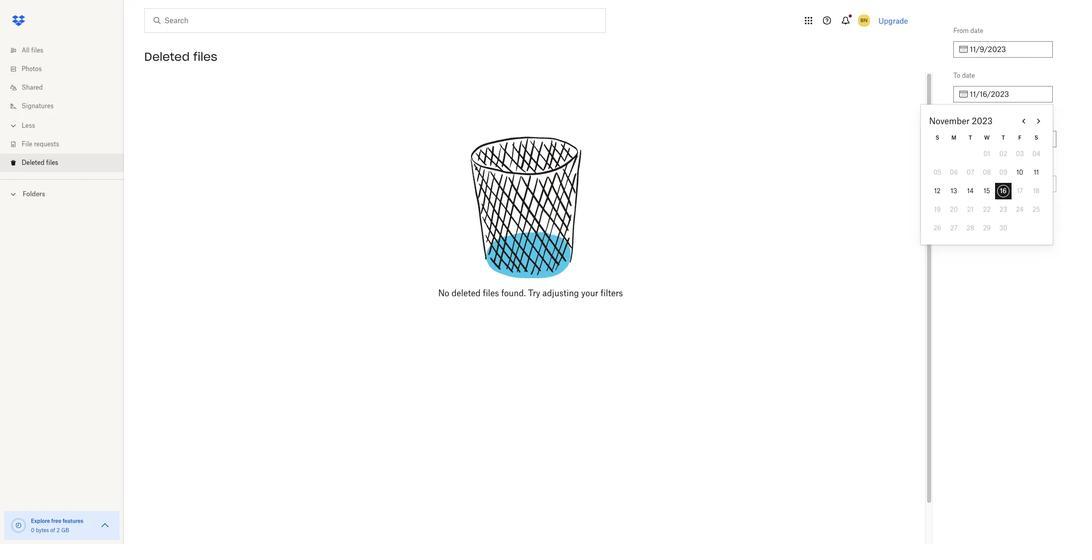 Task type: vqa. For each thing, say whether or not it's contained in the screenshot.
13 Button on the top right
yes



Task type: locate. For each thing, give the bounding box(es) containing it.
date for from date
[[971, 27, 983, 35]]

t left the 'w' at the top
[[969, 135, 972, 141]]

from date
[[954, 27, 983, 35]]

to
[[954, 72, 961, 79]]

s
[[936, 135, 939, 141], [1035, 135, 1038, 141]]

files
[[31, 46, 43, 54], [193, 49, 217, 64], [46, 159, 58, 166], [483, 288, 499, 298]]

15 button
[[979, 183, 995, 199]]

all files
[[22, 46, 43, 54]]

12
[[934, 187, 941, 195]]

30 button
[[995, 220, 1012, 237]]

1 horizontal spatial s
[[1035, 135, 1038, 141]]

29
[[983, 224, 991, 232]]

06 button
[[946, 164, 962, 181]]

0 horizontal spatial s
[[936, 135, 939, 141]]

0 horizontal spatial t
[[969, 135, 972, 141]]

s up 04
[[1035, 135, 1038, 141]]

2 vertical spatial deleted
[[22, 159, 44, 166]]

03 button
[[1012, 146, 1028, 162]]

s left "m"
[[936, 135, 939, 141]]

november
[[929, 116, 970, 126]]

07 button
[[962, 164, 979, 181]]

files inside list item
[[46, 159, 58, 166]]

From date text field
[[970, 44, 1047, 55]]

filters
[[601, 288, 623, 298]]

1 t from the left
[[969, 135, 972, 141]]

13
[[951, 187, 957, 195]]

quota usage element
[[10, 517, 27, 534]]

11
[[1034, 169, 1039, 176]]

05 button
[[929, 164, 946, 181]]

deleted files inside list item
[[22, 159, 58, 166]]

all
[[22, 46, 30, 54]]

1 vertical spatial date
[[962, 72, 975, 79]]

08
[[983, 169, 991, 176]]

found.
[[501, 288, 526, 298]]

explore
[[31, 518, 50, 524]]

18 button
[[1028, 183, 1045, 199]]

list
[[0, 35, 124, 179]]

0 vertical spatial date
[[971, 27, 983, 35]]

1 horizontal spatial t
[[1002, 135, 1005, 141]]

deleted files list item
[[0, 154, 124, 172]]

16
[[1000, 187, 1007, 195]]

deleted
[[144, 49, 190, 64], [954, 116, 976, 124], [22, 159, 44, 166]]

by
[[978, 116, 985, 124]]

folders button
[[0, 186, 124, 202]]

0 horizontal spatial deleted files
[[22, 159, 58, 166]]

your
[[581, 288, 598, 298]]

explore free features 0 bytes of 2 gb
[[31, 518, 83, 533]]

t
[[969, 135, 972, 141], [1002, 135, 1005, 141]]

08 button
[[979, 164, 995, 181]]

date right from
[[971, 27, 983, 35]]

t up the 02
[[1002, 135, 1005, 141]]

0 horizontal spatial deleted
[[22, 159, 44, 166]]

21
[[967, 206, 974, 213]]

file requests link
[[8, 135, 124, 154]]

24
[[1016, 206, 1024, 213]]

1 vertical spatial deleted files
[[22, 159, 58, 166]]

less
[[22, 122, 35, 129]]

requests
[[34, 140, 59, 148]]

no deleted files found. try adjusting your filters
[[438, 288, 623, 298]]

in
[[954, 161, 959, 169]]

deleted
[[452, 288, 481, 298]]

1 s from the left
[[936, 135, 939, 141]]

22
[[983, 206, 991, 213]]

24 button
[[1012, 202, 1028, 218]]

23
[[1000, 206, 1007, 213]]

0 vertical spatial deleted files
[[144, 49, 217, 64]]

06
[[950, 169, 958, 176]]

13 button
[[946, 183, 962, 199]]

deleted files
[[144, 49, 217, 64], [22, 159, 58, 166]]

14
[[967, 187, 974, 195]]

25 button
[[1028, 202, 1045, 218]]

no
[[438, 288, 449, 298]]

22 button
[[979, 202, 995, 218]]

17
[[1017, 187, 1023, 195]]

w
[[984, 135, 990, 141]]

26 button
[[929, 220, 946, 237]]

less image
[[8, 121, 19, 131]]

shared
[[22, 83, 43, 91]]

all files link
[[8, 41, 124, 60]]

date
[[971, 27, 983, 35], [962, 72, 975, 79]]

in folder
[[954, 161, 978, 169]]

10
[[1017, 169, 1023, 176]]

date right to
[[962, 72, 975, 79]]

2 horizontal spatial deleted
[[954, 116, 976, 124]]

04
[[1032, 150, 1041, 158]]

07
[[967, 169, 974, 176]]

file
[[22, 140, 32, 148]]

20 button
[[946, 202, 962, 218]]

2 s from the left
[[1035, 135, 1038, 141]]

0 vertical spatial deleted
[[144, 49, 190, 64]]

photos
[[22, 65, 42, 73]]



Task type: describe. For each thing, give the bounding box(es) containing it.
upgrade
[[879, 16, 908, 25]]

20
[[950, 206, 958, 213]]

m
[[952, 135, 957, 141]]

02
[[1000, 150, 1007, 158]]

2 t from the left
[[1002, 135, 1005, 141]]

21 button
[[962, 202, 979, 218]]

shared link
[[8, 78, 124, 97]]

from
[[954, 27, 969, 35]]

f
[[1018, 135, 1022, 141]]

photos link
[[8, 60, 124, 78]]

19
[[934, 206, 941, 213]]

10 button
[[1012, 164, 1028, 181]]

signatures
[[22, 102, 54, 110]]

folders
[[23, 190, 45, 198]]

1 horizontal spatial deleted
[[144, 49, 190, 64]]

27
[[950, 224, 958, 232]]

deleted inside list item
[[22, 159, 44, 166]]

files inside 'link'
[[31, 46, 43, 54]]

2
[[57, 527, 60, 533]]

09
[[999, 169, 1008, 176]]

04 button
[[1028, 146, 1045, 162]]

bytes
[[36, 527, 49, 533]]

1 horizontal spatial deleted files
[[144, 49, 217, 64]]

deleted files link
[[8, 154, 124, 172]]

26
[[934, 224, 941, 232]]

15
[[984, 187, 990, 195]]

date for to date
[[962, 72, 975, 79]]

28
[[967, 224, 974, 232]]

14 button
[[962, 183, 979, 199]]

25
[[1033, 206, 1040, 213]]

02 button
[[995, 146, 1012, 162]]

03
[[1016, 150, 1024, 158]]

01
[[984, 150, 990, 158]]

to date
[[954, 72, 975, 79]]

upgrade link
[[879, 16, 908, 25]]

12 button
[[929, 183, 946, 199]]

list containing all files
[[0, 35, 124, 179]]

18
[[1033, 187, 1040, 195]]

signatures link
[[8, 97, 124, 115]]

09 button
[[995, 164, 1012, 181]]

gb
[[61, 527, 69, 533]]

11 button
[[1028, 164, 1045, 181]]

16 button
[[995, 183, 1012, 199]]

2023
[[972, 116, 993, 126]]

file requests
[[22, 140, 59, 148]]

19 button
[[929, 202, 946, 218]]

29 button
[[979, 220, 995, 237]]

23 button
[[995, 202, 1012, 218]]

1 vertical spatial deleted
[[954, 116, 976, 124]]

05
[[934, 169, 942, 176]]

0
[[31, 527, 34, 533]]

To date text field
[[970, 89, 1047, 100]]

try
[[528, 288, 540, 298]]

adjusting
[[543, 288, 579, 298]]

folder
[[961, 161, 978, 169]]

deleted by
[[954, 116, 985, 124]]

27 button
[[946, 220, 962, 237]]

free
[[51, 518, 61, 524]]

28 button
[[962, 220, 979, 237]]

dropbox image
[[8, 10, 29, 31]]

01 button
[[979, 146, 995, 162]]

17 button
[[1012, 183, 1028, 199]]

november 2023
[[929, 116, 993, 126]]

features
[[63, 518, 83, 524]]

30
[[1000, 224, 1008, 232]]



